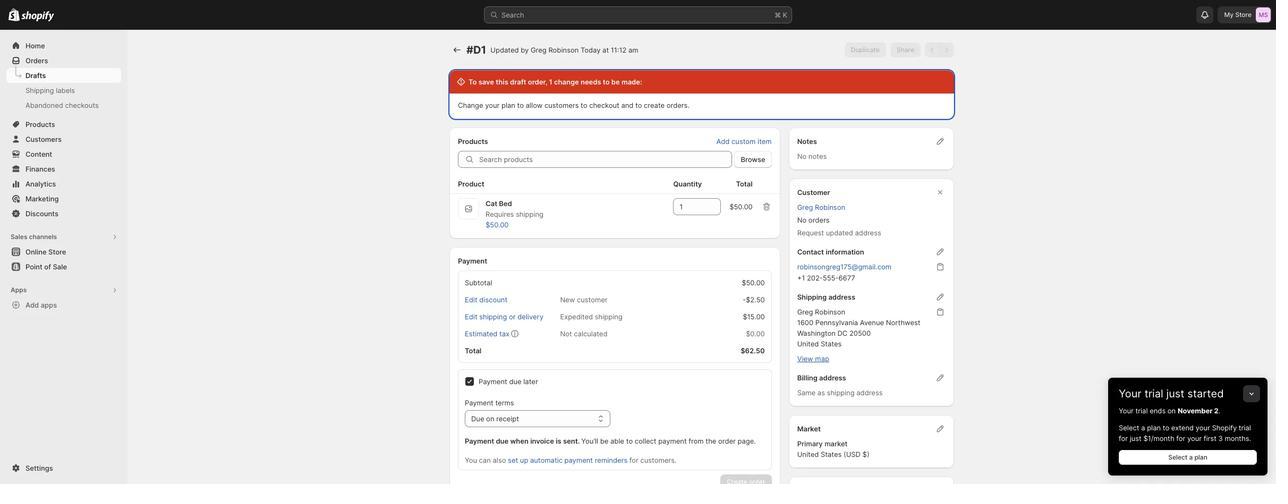 Task type: vqa. For each thing, say whether or not it's contained in the screenshot.
⌘
yes



Task type: locate. For each thing, give the bounding box(es) containing it.
view map link
[[798, 354, 830, 363]]

just
[[1167, 387, 1185, 400], [1130, 434, 1142, 443]]

checkouts
[[65, 101, 99, 109]]

20500
[[850, 329, 871, 337]]

shipping down the customer
[[595, 313, 623, 321]]

1 horizontal spatial plan
[[1148, 424, 1161, 432]]

a down select a plan to extend your shopify trial for just $1/month for your first 3 months.
[[1190, 453, 1193, 461]]

pennsylvania
[[816, 318, 858, 327]]

$50.00 down browse button
[[730, 202, 753, 211]]

to right the able
[[626, 437, 633, 445]]

1 vertical spatial plan
[[1148, 424, 1161, 432]]

0 vertical spatial a
[[1142, 424, 1146, 432]]

your trial ends on november 2 .
[[1119, 407, 1221, 415]]

edit discount
[[465, 296, 508, 304]]

0 horizontal spatial store
[[48, 248, 66, 256]]

2 horizontal spatial for
[[1177, 434, 1186, 443]]

your up first
[[1196, 424, 1211, 432]]

your for your trial just started
[[1119, 387, 1142, 400]]

due left when
[[496, 437, 509, 445]]

billing address
[[798, 374, 847, 382]]

1 vertical spatial shipping
[[798, 293, 827, 301]]

customer
[[798, 188, 831, 197]]

avenue
[[860, 318, 884, 327]]

expedited shipping
[[560, 313, 623, 321]]

1 horizontal spatial shipping
[[798, 293, 827, 301]]

select down your trial ends on november 2 .
[[1119, 424, 1140, 432]]

0 vertical spatial trial
[[1145, 387, 1164, 400]]

your for your trial ends on november 2 .
[[1119, 407, 1134, 415]]

shipping down discount
[[480, 313, 507, 321]]

2 united from the top
[[798, 450, 819, 459]]

0 vertical spatial just
[[1167, 387, 1185, 400]]

2 vertical spatial trial
[[1239, 424, 1252, 432]]

shipping down 202- at the right of page
[[798, 293, 827, 301]]

1 horizontal spatial be
[[612, 78, 620, 86]]

0 vertical spatial united
[[798, 340, 819, 348]]

to right needs
[[603, 78, 610, 86]]

shipping right as
[[827, 389, 855, 397]]

0 vertical spatial greg
[[531, 46, 547, 54]]

updated
[[826, 229, 853, 237]]

united inside primary market united states (usd $)
[[798, 450, 819, 459]]

for
[[1119, 434, 1128, 443], [1177, 434, 1186, 443], [630, 456, 639, 465]]

marketing
[[26, 195, 59, 203]]

united
[[798, 340, 819, 348], [798, 450, 819, 459]]

finances link
[[6, 162, 121, 176]]

2 your from the top
[[1119, 407, 1134, 415]]

0 horizontal spatial just
[[1130, 434, 1142, 443]]

products down change
[[458, 137, 488, 146]]

robinson
[[549, 46, 579, 54], [815, 203, 846, 212], [815, 308, 846, 316]]

a inside select a plan to extend your shopify trial for just $1/month for your first 3 months.
[[1142, 424, 1146, 432]]

quantity
[[673, 180, 702, 188]]

payment up the 'can'
[[465, 437, 494, 445]]

robinson left today
[[549, 46, 579, 54]]

0 vertical spatial be
[[612, 78, 620, 86]]

2 no from the top
[[798, 216, 807, 224]]

shipping for shipping address
[[798, 293, 827, 301]]

plan inside select a plan to extend your shopify trial for just $1/month for your first 3 months.
[[1148, 424, 1161, 432]]

store right my
[[1236, 11, 1252, 19]]

1 vertical spatial select
[[1169, 453, 1188, 461]]

0 vertical spatial store
[[1236, 11, 1252, 19]]

subtotal
[[465, 278, 492, 287]]

invoice
[[530, 437, 554, 445]]

0 horizontal spatial products
[[26, 120, 55, 129]]

1 vertical spatial your
[[1119, 407, 1134, 415]]

your inside dropdown button
[[1119, 387, 1142, 400]]

draft
[[510, 78, 526, 86]]

request
[[798, 229, 824, 237]]

payment up subtotal
[[458, 257, 487, 265]]

0 vertical spatial plan
[[502, 101, 516, 109]]

up
[[520, 456, 528, 465]]

no left notes
[[798, 152, 807, 161]]

customer
[[577, 296, 608, 304]]

0 vertical spatial no
[[798, 152, 807, 161]]

trial up ends
[[1145, 387, 1164, 400]]

united down washington in the bottom of the page
[[798, 340, 819, 348]]

0 horizontal spatial payment
[[565, 456, 593, 465]]

apps
[[41, 301, 57, 309]]

1 vertical spatial trial
[[1136, 407, 1148, 415]]

0 vertical spatial edit
[[465, 296, 478, 304]]

reminders
[[595, 456, 628, 465]]

0 horizontal spatial be
[[600, 437, 609, 445]]

greg up 1600
[[798, 308, 813, 316]]

robinson up pennsylvania
[[815, 308, 846, 316]]

just up your trial ends on november 2 .
[[1167, 387, 1185, 400]]

1 vertical spatial due
[[496, 437, 509, 445]]

united down primary at the right bottom of page
[[798, 450, 819, 459]]

your left first
[[1188, 434, 1202, 443]]

for down the collect
[[630, 456, 639, 465]]

$50.00 up -$2.50 at the right bottom of page
[[742, 278, 765, 287]]

0 horizontal spatial a
[[1142, 424, 1146, 432]]

1 horizontal spatial due
[[509, 377, 522, 386]]

0 vertical spatial select
[[1119, 424, 1140, 432]]

sale
[[53, 263, 67, 271]]

trial inside dropdown button
[[1145, 387, 1164, 400]]

just inside select a plan to extend your shopify trial for just $1/month for your first 3 months.
[[1130, 434, 1142, 443]]

of
[[44, 263, 51, 271]]

states
[[821, 340, 842, 348], [821, 450, 842, 459]]

northwest
[[886, 318, 921, 327]]

products up customers
[[26, 120, 55, 129]]

edit discount button
[[459, 292, 514, 307]]

browse
[[741, 155, 766, 164]]

shipping inside shipping labels link
[[26, 86, 54, 95]]

robinson inside the #d1 updated by greg robinson today at 11:12 am
[[549, 46, 579, 54]]

and
[[621, 101, 634, 109]]

0 horizontal spatial select
[[1119, 424, 1140, 432]]

edit inside button
[[465, 313, 478, 321]]

no inside "greg robinson no orders request updated address"
[[798, 216, 807, 224]]

payment terms
[[465, 399, 514, 407]]

1 horizontal spatial total
[[736, 180, 753, 188]]

1 vertical spatial states
[[821, 450, 842, 459]]

1 vertical spatial be
[[600, 437, 609, 445]]

states down dc
[[821, 340, 842, 348]]

payment up due
[[465, 399, 494, 407]]

2 vertical spatial greg
[[798, 308, 813, 316]]

shipping inside the cat bed requires shipping
[[516, 210, 544, 218]]

greg robinson 1600 pennsylvania avenue northwest washington dc 20500 united states
[[798, 308, 921, 348]]

0 horizontal spatial due
[[496, 437, 509, 445]]

2 edit from the top
[[465, 313, 478, 321]]

$1/month
[[1144, 434, 1175, 443]]

payment down sent.
[[565, 456, 593, 465]]

⌘
[[775, 11, 781, 19]]

-
[[743, 296, 746, 304]]

0 vertical spatial shipping
[[26, 86, 54, 95]]

0 horizontal spatial plan
[[502, 101, 516, 109]]

1 horizontal spatial a
[[1190, 453, 1193, 461]]

states down market
[[821, 450, 842, 459]]

1 no from the top
[[798, 152, 807, 161]]

marketing link
[[6, 191, 121, 206]]

your up your trial ends on november 2 .
[[1119, 387, 1142, 400]]

trial left ends
[[1136, 407, 1148, 415]]

1 united from the top
[[798, 340, 819, 348]]

shipping
[[26, 86, 54, 95], [798, 293, 827, 301]]

store
[[1236, 11, 1252, 19], [48, 248, 66, 256]]

1 horizontal spatial store
[[1236, 11, 1252, 19]]

payment for payment due later
[[479, 377, 507, 386]]

shipping right requires
[[516, 210, 544, 218]]

be
[[612, 78, 620, 86], [600, 437, 609, 445]]

2 vertical spatial plan
[[1195, 453, 1208, 461]]

plan
[[502, 101, 516, 109], [1148, 424, 1161, 432], [1195, 453, 1208, 461]]

0 horizontal spatial shipping
[[26, 86, 54, 95]]

1 horizontal spatial for
[[1119, 434, 1128, 443]]

address inside "greg robinson no orders request updated address"
[[855, 229, 882, 237]]

1 vertical spatial total
[[465, 347, 482, 355]]

1 horizontal spatial add
[[717, 137, 730, 146]]

1 vertical spatial store
[[48, 248, 66, 256]]

point
[[26, 263, 42, 271]]

for down extend at the right bottom of page
[[1177, 434, 1186, 443]]

checkout
[[589, 101, 620, 109]]

started
[[1188, 387, 1224, 400]]

(usd
[[844, 450, 861, 459]]

estimated
[[465, 330, 498, 338]]

0 horizontal spatial for
[[630, 456, 639, 465]]

on right due
[[486, 415, 495, 423]]

greg for greg robinson 1600 pennsylvania avenue northwest washington dc 20500 united states
[[798, 308, 813, 316]]

2 vertical spatial robinson
[[815, 308, 846, 316]]

shipping down the drafts
[[26, 86, 54, 95]]

$50.00
[[730, 202, 753, 211], [486, 221, 509, 229], [742, 278, 765, 287]]

on
[[1168, 407, 1176, 415], [486, 415, 495, 423]]

add left custom
[[717, 137, 730, 146]]

+1 202-555-6677
[[798, 274, 856, 282]]

trial for just
[[1145, 387, 1164, 400]]

no
[[798, 152, 807, 161], [798, 216, 807, 224]]

address
[[855, 229, 882, 237], [829, 293, 856, 301], [820, 374, 847, 382], [857, 389, 883, 397]]

$50.00 inside button
[[486, 221, 509, 229]]

1 vertical spatial edit
[[465, 313, 478, 321]]

your
[[1119, 387, 1142, 400], [1119, 407, 1134, 415]]

expedited
[[560, 313, 593, 321]]

a for select a plan
[[1190, 453, 1193, 461]]

None number field
[[673, 198, 705, 215]]

0 vertical spatial add
[[717, 137, 730, 146]]

$50.00 down requires
[[486, 221, 509, 229]]

select a plan
[[1169, 453, 1208, 461]]

edit shipping or delivery
[[465, 313, 544, 321]]

trial up months.
[[1239, 424, 1252, 432]]

view
[[798, 354, 814, 363]]

total down estimated
[[465, 347, 482, 355]]

bed
[[499, 199, 512, 208]]

greg right by
[[531, 46, 547, 54]]

+1
[[798, 274, 805, 282]]

shopify
[[1213, 424, 1237, 432]]

1 vertical spatial $50.00
[[486, 221, 509, 229]]

primary
[[798, 440, 823, 448]]

search
[[502, 11, 524, 19]]

1 vertical spatial just
[[1130, 434, 1142, 443]]

discount
[[480, 296, 508, 304]]

2 states from the top
[[821, 450, 842, 459]]

1 horizontal spatial just
[[1167, 387, 1185, 400]]

1 states from the top
[[821, 340, 842, 348]]

dc
[[838, 329, 848, 337]]

your left ends
[[1119, 407, 1134, 415]]

total down browse button
[[736, 180, 753, 188]]

your right change
[[485, 101, 500, 109]]

extend
[[1172, 424, 1194, 432]]

store inside button
[[48, 248, 66, 256]]

due left "later"
[[509, 377, 522, 386]]

no up request
[[798, 216, 807, 224]]

edit up estimated
[[465, 313, 478, 321]]

1 horizontal spatial on
[[1168, 407, 1176, 415]]

select inside select a plan to extend your shopify trial for just $1/month for your first 3 months.
[[1119, 424, 1140, 432]]

plan down this
[[502, 101, 516, 109]]

0 vertical spatial your
[[1119, 387, 1142, 400]]

address right updated on the right
[[855, 229, 882, 237]]

your trial just started element
[[1109, 406, 1268, 476]]

1 vertical spatial greg
[[798, 203, 813, 212]]

1 vertical spatial add
[[26, 301, 39, 309]]

discounts link
[[6, 206, 121, 221]]

1 vertical spatial robinson
[[815, 203, 846, 212]]

shipping inside edit shipping or delivery button
[[480, 313, 507, 321]]

1 horizontal spatial select
[[1169, 453, 1188, 461]]

trial for ends
[[1136, 407, 1148, 415]]

add custom item
[[717, 137, 772, 146]]

1 vertical spatial no
[[798, 216, 807, 224]]

my store image
[[1256, 7, 1271, 22]]

plan down first
[[1195, 453, 1208, 461]]

0 vertical spatial payment
[[659, 437, 687, 445]]

as
[[818, 389, 825, 397]]

information
[[826, 248, 864, 256]]

$2.50
[[746, 296, 765, 304]]

robinson inside greg robinson 1600 pennsylvania avenue northwest washington dc 20500 united states
[[815, 308, 846, 316]]

states inside greg robinson 1600 pennsylvania avenue northwest washington dc 20500 united states
[[821, 340, 842, 348]]

months.
[[1225, 434, 1252, 443]]

add left "apps"
[[26, 301, 39, 309]]

greg inside greg robinson 1600 pennsylvania avenue northwest washington dc 20500 united states
[[798, 308, 813, 316]]

trial
[[1145, 387, 1164, 400], [1136, 407, 1148, 415], [1239, 424, 1252, 432]]

1 your from the top
[[1119, 387, 1142, 400]]

greg down customer
[[798, 203, 813, 212]]

0 vertical spatial robinson
[[549, 46, 579, 54]]

$)
[[863, 450, 870, 459]]

1 vertical spatial products
[[458, 137, 488, 146]]

to up $1/month
[[1163, 424, 1170, 432]]

greg inside "greg robinson no orders request updated address"
[[798, 203, 813, 212]]

just left $1/month
[[1130, 434, 1142, 443]]

you'll
[[582, 437, 598, 445]]

store up sale
[[48, 248, 66, 256]]

payment for payment
[[458, 257, 487, 265]]

content link
[[6, 147, 121, 162]]

be left the able
[[600, 437, 609, 445]]

0 horizontal spatial add
[[26, 301, 39, 309]]

by
[[521, 46, 529, 54]]

robinson up the orders
[[815, 203, 846, 212]]

payment left from
[[659, 437, 687, 445]]

1 vertical spatial united
[[798, 450, 819, 459]]

edit inside button
[[465, 296, 478, 304]]

discounts
[[26, 209, 58, 218]]

shipping address
[[798, 293, 856, 301]]

for left $1/month
[[1119, 434, 1128, 443]]

next image
[[942, 45, 952, 55]]

1 vertical spatial a
[[1190, 453, 1193, 461]]

for for select a plan to extend your shopify trial for just $1/month for your first 3 months.
[[1119, 434, 1128, 443]]

payment up payment terms
[[479, 377, 507, 386]]

edit down subtotal
[[465, 296, 478, 304]]

1600
[[798, 318, 814, 327]]

a up $1/month
[[1142, 424, 1146, 432]]

plan for extend
[[1148, 424, 1161, 432]]

select down select a plan to extend your shopify trial for just $1/month for your first 3 months.
[[1169, 453, 1188, 461]]

0 vertical spatial states
[[821, 340, 842, 348]]

1 edit from the top
[[465, 296, 478, 304]]

sent.
[[563, 437, 580, 445]]

united inside greg robinson 1600 pennsylvania avenue northwest washington dc 20500 united states
[[798, 340, 819, 348]]

be left made:
[[612, 78, 620, 86]]

robinson inside "greg robinson no orders request updated address"
[[815, 203, 846, 212]]

on right ends
[[1168, 407, 1176, 415]]

add custom item button
[[710, 134, 778, 149]]

0 vertical spatial due
[[509, 377, 522, 386]]

select for select a plan to extend your shopify trial for just $1/month for your first 3 months.
[[1119, 424, 1140, 432]]

order
[[719, 437, 736, 445]]

select a plan link
[[1119, 450, 1257, 465]]

plan up $1/month
[[1148, 424, 1161, 432]]



Task type: describe. For each thing, give the bounding box(es) containing it.
trial inside select a plan to extend your shopify trial for just $1/month for your first 3 months.
[[1239, 424, 1252, 432]]

555-
[[823, 274, 839, 282]]

payment for payment terms
[[465, 399, 494, 407]]

.
[[1219, 407, 1221, 415]]

sales channels
[[11, 233, 57, 241]]

#d1 updated by greg robinson today at 11:12 am
[[467, 44, 639, 56]]

address up the same as shipping address
[[820, 374, 847, 382]]

analytics
[[26, 180, 56, 188]]

2 horizontal spatial plan
[[1195, 453, 1208, 461]]

set up automatic payment reminders link
[[508, 456, 628, 465]]

same as shipping address
[[798, 389, 883, 397]]

0 vertical spatial products
[[26, 120, 55, 129]]

to right and
[[636, 101, 642, 109]]

channels
[[29, 233, 57, 241]]

no notes
[[798, 152, 827, 161]]

content
[[26, 150, 52, 158]]

2
[[1215, 407, 1219, 415]]

states inside primary market united states (usd $)
[[821, 450, 842, 459]]

1 vertical spatial payment
[[565, 456, 593, 465]]

point of sale
[[26, 263, 67, 271]]

add for add apps
[[26, 301, 39, 309]]

also
[[493, 456, 506, 465]]

on inside your trial just started element
[[1168, 407, 1176, 415]]

due for when
[[496, 437, 509, 445]]

6677
[[839, 274, 856, 282]]

my store
[[1225, 11, 1252, 19]]

greg robinson link
[[798, 203, 846, 212]]

not
[[560, 330, 572, 338]]

payment due later
[[479, 377, 538, 386]]

settings
[[26, 464, 53, 472]]

$15.00
[[743, 313, 765, 321]]

to
[[469, 78, 477, 86]]

for for you can also set up automatic payment reminders for customers.
[[630, 456, 639, 465]]

greg for greg robinson no orders request updated address
[[798, 203, 813, 212]]

shipping labels
[[26, 86, 75, 95]]

first
[[1204, 434, 1217, 443]]

point of sale link
[[6, 259, 121, 274]]

duplicate
[[851, 46, 880, 54]]

you can also set up automatic payment reminders for customers.
[[465, 456, 677, 465]]

calculated
[[574, 330, 608, 338]]

-$2.50
[[743, 296, 765, 304]]

change
[[554, 78, 579, 86]]

robinson for greg robinson no orders request updated address
[[815, 203, 846, 212]]

orders
[[26, 56, 48, 65]]

shopify image
[[21, 11, 54, 22]]

browse button
[[735, 151, 772, 168]]

home link
[[6, 38, 121, 53]]

1 horizontal spatial products
[[458, 137, 488, 146]]

am
[[629, 46, 639, 54]]

set
[[508, 456, 518, 465]]

store for online store
[[48, 248, 66, 256]]

delivery
[[518, 313, 544, 321]]

from
[[689, 437, 704, 445]]

address right as
[[857, 389, 883, 397]]

labels
[[56, 86, 75, 95]]

online store
[[26, 248, 66, 256]]

2 vertical spatial your
[[1188, 434, 1202, 443]]

to inside select a plan to extend your shopify trial for just $1/month for your first 3 months.
[[1163, 424, 1170, 432]]

point of sale button
[[0, 259, 128, 274]]

sales
[[11, 233, 27, 241]]

0 vertical spatial $50.00
[[730, 202, 753, 211]]

duplicate button
[[845, 43, 886, 57]]

primary market united states (usd $)
[[798, 440, 870, 459]]

view map
[[798, 354, 830, 363]]

my
[[1225, 11, 1234, 19]]

edit for edit shipping or delivery
[[465, 313, 478, 321]]

apps button
[[6, 283, 121, 298]]

new
[[560, 296, 575, 304]]

Search products text field
[[479, 151, 733, 168]]

robinsongreg175@gmail.com
[[798, 263, 892, 271]]

due for later
[[509, 377, 522, 386]]

tax
[[500, 330, 510, 338]]

order,
[[528, 78, 548, 86]]

a for select a plan to extend your shopify trial for just $1/month for your first 3 months.
[[1142, 424, 1146, 432]]

k
[[783, 11, 788, 19]]

address down 6677
[[829, 293, 856, 301]]

allow
[[526, 101, 543, 109]]

orders link
[[6, 53, 121, 68]]

estimated tax
[[465, 330, 510, 338]]

add for add custom item
[[717, 137, 730, 146]]

2 vertical spatial $50.00
[[742, 278, 765, 287]]

online store link
[[6, 244, 121, 259]]

ends
[[1150, 407, 1166, 415]]

edit for edit discount
[[465, 296, 478, 304]]

notes
[[798, 137, 817, 146]]

0 horizontal spatial total
[[465, 347, 482, 355]]

abandoned checkouts
[[26, 101, 99, 109]]

cat bed requires shipping
[[486, 199, 544, 218]]

contact
[[798, 248, 824, 256]]

0 horizontal spatial on
[[486, 415, 495, 423]]

select a plan to extend your shopify trial for just $1/month for your first 3 months.
[[1119, 424, 1252, 443]]

to left checkout
[[581, 101, 588, 109]]

finances
[[26, 165, 55, 173]]

shipping labels link
[[6, 83, 121, 98]]

greg inside the #d1 updated by greg robinson today at 11:12 am
[[531, 46, 547, 54]]

plan for allow
[[502, 101, 516, 109]]

today
[[581, 46, 601, 54]]

1 horizontal spatial payment
[[659, 437, 687, 445]]

just inside your trial just started dropdown button
[[1167, 387, 1185, 400]]

$62.50
[[741, 347, 765, 355]]

1 vertical spatial your
[[1196, 424, 1211, 432]]

market
[[825, 440, 848, 448]]

drafts
[[26, 71, 46, 80]]

previous image
[[927, 45, 938, 55]]

$0.00
[[746, 330, 765, 338]]

product
[[458, 180, 485, 188]]

this
[[496, 78, 509, 86]]

shopify image
[[9, 8, 20, 21]]

online store button
[[0, 244, 128, 259]]

0 vertical spatial total
[[736, 180, 753, 188]]

to left allow
[[517, 101, 524, 109]]

receipt
[[496, 415, 519, 423]]

0 vertical spatial your
[[485, 101, 500, 109]]

share
[[897, 46, 915, 54]]

3
[[1219, 434, 1223, 443]]

able
[[611, 437, 625, 445]]

select for select a plan
[[1169, 453, 1188, 461]]

abandoned
[[26, 101, 63, 109]]

robinson for greg robinson 1600 pennsylvania avenue northwest washington dc 20500 united states
[[815, 308, 846, 316]]

map
[[815, 354, 830, 363]]

store for my store
[[1236, 11, 1252, 19]]

customers
[[26, 135, 62, 143]]

orders.
[[667, 101, 690, 109]]

or
[[509, 313, 516, 321]]

payment due when invoice is sent. you'll be able to collect payment from the order page.
[[465, 437, 756, 445]]

custom
[[732, 137, 756, 146]]

shipping for shipping labels
[[26, 86, 54, 95]]

payment for payment due when invoice is sent. you'll be able to collect payment from the order page.
[[465, 437, 494, 445]]



